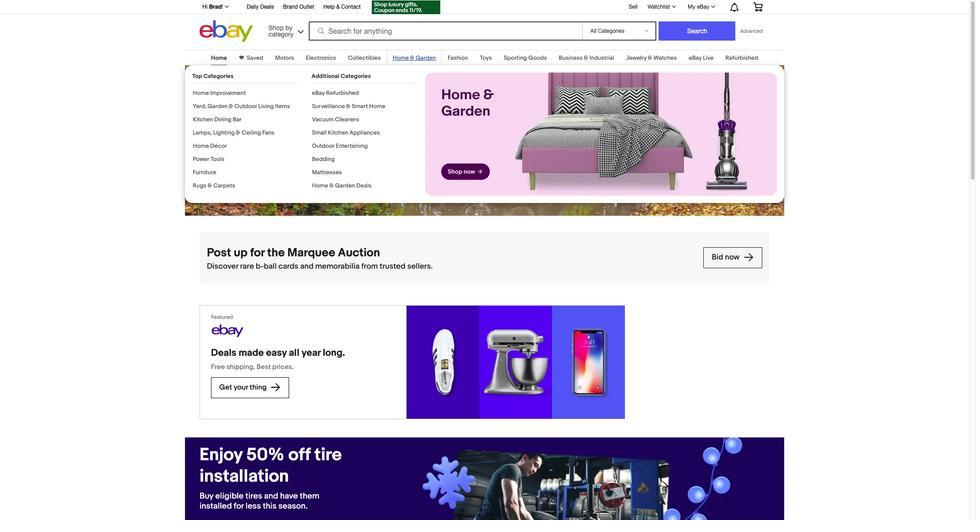 Task type: locate. For each thing, give the bounding box(es) containing it.
advanced
[[740, 28, 763, 34]]

tires
[[245, 492, 262, 502]]

additional categories
[[312, 73, 371, 80]]

ebay right my
[[697, 4, 709, 10]]

your
[[234, 72, 269, 94], [234, 384, 248, 392]]

your shopping cart image
[[753, 2, 763, 11]]

0 vertical spatial outdoor
[[235, 103, 257, 110]]

prices.
[[272, 363, 294, 372]]

refurbished
[[726, 54, 758, 62], [326, 90, 359, 97]]

main content containing get your atv or utv kitted out
[[0, 44, 969, 521]]

kitchen down tires, on the left top
[[328, 129, 348, 137]]

& inside account navigation
[[336, 4, 340, 10]]

improvement
[[210, 90, 246, 97]]

home right smart
[[369, 103, 385, 110]]

1 horizontal spatial outdoor
[[312, 143, 334, 150]]

garden for home & garden
[[416, 54, 436, 62]]

best
[[257, 363, 271, 372]]

home & garden
[[393, 54, 436, 62]]

b-
[[256, 262, 264, 271]]

sell link
[[625, 3, 642, 10]]

0 horizontal spatial refurbished
[[326, 90, 359, 97]]

from
[[361, 262, 378, 271]]

2 vertical spatial garden
[[335, 182, 355, 190]]

deals down entertaining
[[356, 182, 372, 190]]

& for rugs & carpets
[[208, 182, 212, 190]]

more.
[[216, 129, 237, 139]]

2 horizontal spatial garden
[[416, 54, 436, 62]]

shop
[[269, 24, 284, 31]]

None submit
[[659, 21, 736, 41]]

utv
[[200, 94, 233, 115]]

jewelry
[[626, 54, 647, 62]]

the
[[267, 246, 285, 260]]

0 vertical spatial ebay
[[697, 4, 709, 10]]

1 horizontal spatial kitchen
[[328, 129, 348, 137]]

home & garden link
[[393, 54, 436, 62]]

refurbished down advanced link
[[726, 54, 758, 62]]

and inside get your atv or utv kitted out begin adventures with cargo bags, tires, and more.
[[200, 129, 214, 139]]

kitchen inside top categories element
[[193, 116, 213, 123]]

and down marquee
[[300, 262, 314, 271]]

bar
[[233, 116, 242, 123]]

home down mattresses
[[312, 182, 328, 190]]

2 vertical spatial deals
[[211, 348, 236, 359]]

1 vertical spatial kitchen
[[328, 129, 348, 137]]

home décor link
[[193, 143, 227, 150]]

season.
[[278, 502, 308, 512]]

2 vertical spatial ebay
[[312, 90, 325, 97]]

none submit inside 'shop by category' banner
[[659, 21, 736, 41]]

1 horizontal spatial and
[[264, 492, 278, 502]]

home for home décor
[[193, 143, 209, 150]]

deals up "free"
[[211, 348, 236, 359]]

for down eligible
[[234, 502, 244, 512]]

for up b-
[[250, 246, 265, 260]]

kitchen dining bar
[[193, 116, 242, 123]]

power tools link
[[193, 156, 225, 163]]

marquee
[[287, 246, 335, 260]]

1 vertical spatial get
[[219, 384, 232, 392]]

1 horizontal spatial for
[[250, 246, 265, 260]]

and up this
[[264, 492, 278, 502]]

1 horizontal spatial garden
[[335, 182, 355, 190]]

1 horizontal spatial refurbished
[[726, 54, 758, 62]]

& down the search for anything text field on the top of the page
[[410, 54, 414, 62]]

home for home & garden deals
[[312, 182, 328, 190]]

1 horizontal spatial deals
[[260, 4, 274, 10]]

home for home & garden
[[393, 54, 409, 62]]

garden left fashion
[[416, 54, 436, 62]]

kitchen up lamps,
[[193, 116, 213, 123]]

power tools
[[193, 156, 225, 163]]

& right help
[[336, 4, 340, 10]]

outdoor up bedding link
[[312, 143, 334, 150]]

categories for improvement
[[203, 73, 234, 80]]

1 horizontal spatial now
[[725, 253, 740, 262]]

1 vertical spatial deals
[[356, 182, 372, 190]]

1 vertical spatial ebay
[[689, 54, 702, 62]]

yard,
[[193, 103, 206, 110]]

get for atv
[[200, 72, 230, 94]]

0 horizontal spatial outdoor
[[235, 103, 257, 110]]

jewelry & watches link
[[626, 54, 677, 62]]

1 horizontal spatial categories
[[341, 73, 371, 80]]

categories down collectibles link
[[341, 73, 371, 80]]

0 horizontal spatial garden
[[208, 103, 228, 110]]

0 vertical spatial now
[[237, 156, 251, 165]]

deals right the daily
[[260, 4, 274, 10]]

get your atv or utv kitted out begin adventures with cargo bags, tires, and more.
[[200, 72, 351, 139]]

now right explore
[[237, 156, 251, 165]]

ebay inside additional categories element
[[312, 90, 325, 97]]

now for bid
[[725, 253, 740, 262]]

outdoor up bar
[[235, 103, 257, 110]]

2 vertical spatial and
[[264, 492, 278, 502]]

0 horizontal spatial now
[[237, 156, 251, 165]]

furniture
[[193, 169, 216, 176]]

1 vertical spatial refurbished
[[326, 90, 359, 97]]

0 horizontal spatial kitchen
[[193, 116, 213, 123]]

1 vertical spatial for
[[234, 502, 244, 512]]

0 vertical spatial garden
[[416, 54, 436, 62]]

ebay for live
[[689, 54, 702, 62]]

less
[[246, 502, 261, 512]]

outdoor
[[235, 103, 257, 110], [312, 143, 334, 150]]

fans
[[262, 129, 274, 137]]

post
[[207, 246, 231, 260]]

& right business
[[584, 54, 588, 62]]

your inside get your atv or utv kitted out begin adventures with cargo bags, tires, and more.
[[234, 72, 269, 94]]

surveillance
[[312, 103, 345, 110]]

shop by category
[[269, 24, 294, 38]]

0 vertical spatial get
[[200, 72, 230, 94]]

memorabilia
[[315, 262, 360, 271]]

lamps,
[[193, 129, 212, 137]]

1 vertical spatial your
[[234, 384, 248, 392]]

and inside post up for the marquee auction discover rare b-ball cards and memorabilia from trusted sellers.
[[300, 262, 314, 271]]

ebay left live
[[689, 54, 702, 62]]

for inside post up for the marquee auction discover rare b-ball cards and memorabilia from trusted sellers.
[[250, 246, 265, 260]]

outdoor inside additional categories element
[[312, 143, 334, 150]]

bid now link
[[704, 248, 762, 269]]

get your thing
[[219, 384, 268, 392]]

cargo
[[285, 119, 307, 129]]

& for jewelry & watches
[[648, 54, 652, 62]]

0 vertical spatial kitchen
[[193, 116, 213, 123]]

& down mattresses
[[329, 182, 334, 190]]

outdoor entertaining link
[[312, 143, 368, 150]]

mattresses link
[[312, 169, 342, 176]]

post up for the marquee auction link
[[207, 246, 696, 261]]

0 horizontal spatial and
[[200, 129, 214, 139]]

garden inside additional categories element
[[335, 182, 355, 190]]

0 horizontal spatial deals
[[211, 348, 236, 359]]

garden down the mattresses link
[[335, 182, 355, 190]]

home & garden deals
[[312, 182, 372, 190]]

home up top categories
[[211, 54, 227, 62]]

bid
[[712, 253, 723, 262]]

1 vertical spatial garden
[[208, 103, 228, 110]]

and down the 'begin'
[[200, 129, 214, 139]]

jewelry & watches
[[626, 54, 677, 62]]

them
[[300, 492, 319, 502]]

shipping.
[[226, 363, 255, 372]]

now right bid
[[725, 253, 740, 262]]

featured
[[211, 314, 233, 321]]

0 vertical spatial your
[[234, 72, 269, 94]]

trusted
[[380, 262, 406, 271]]

your left thing
[[234, 384, 248, 392]]

garden
[[416, 54, 436, 62], [208, 103, 228, 110], [335, 182, 355, 190]]

deals inside account navigation
[[260, 4, 274, 10]]

& right rugs
[[208, 182, 212, 190]]

deals inside 'deals made easy all year long. free shipping. best prices.'
[[211, 348, 236, 359]]

1 vertical spatial and
[[300, 262, 314, 271]]

get inside get your atv or utv kitted out begin adventures with cargo bags, tires, and more.
[[200, 72, 230, 94]]

atv
[[273, 72, 305, 94]]

home for home improvement
[[193, 90, 209, 97]]

Search for anything text field
[[310, 22, 581, 40]]

smart
[[352, 103, 368, 110]]

1 vertical spatial now
[[725, 253, 740, 262]]

home up power
[[193, 143, 209, 150]]

ebay up surveillance
[[312, 90, 325, 97]]

2 horizontal spatial and
[[300, 262, 314, 271]]

brand
[[283, 4, 298, 10]]

cards
[[278, 262, 299, 271]]

0 vertical spatial for
[[250, 246, 265, 260]]

adventures
[[224, 119, 266, 129]]

& right jewelry
[[648, 54, 652, 62]]

easy
[[266, 348, 287, 359]]

daily
[[247, 4, 259, 10]]

0 vertical spatial and
[[200, 129, 214, 139]]

& left smart
[[346, 103, 351, 110]]

categories up home improvement
[[203, 73, 234, 80]]

2 categories from the left
[[341, 73, 371, 80]]

garden for home & garden deals
[[335, 182, 355, 190]]

business
[[559, 54, 583, 62]]

sellers.
[[407, 262, 433, 271]]

garden up kitchen dining bar link at the top left of the page
[[208, 103, 228, 110]]

additional categories element
[[312, 73, 416, 195]]

business & industrial link
[[559, 54, 614, 62]]

sporting
[[504, 54, 527, 62]]

2 horizontal spatial deals
[[356, 182, 372, 190]]

0 horizontal spatial for
[[234, 502, 244, 512]]

fashion
[[448, 54, 468, 62]]

brad
[[209, 3, 222, 10]]

1 vertical spatial outdoor
[[312, 143, 334, 150]]

ebay refurbished link
[[312, 90, 359, 97]]

home right collectibles link
[[393, 54, 409, 62]]

saved
[[247, 54, 263, 62]]

& for home & garden deals
[[329, 182, 334, 190]]

daily deals link
[[247, 2, 274, 12]]

for
[[250, 246, 265, 260], [234, 502, 244, 512]]

refurbished up surveillance & smart home
[[326, 90, 359, 97]]

0 horizontal spatial categories
[[203, 73, 234, 80]]

kitchen dining bar link
[[193, 116, 242, 123]]

0 vertical spatial deals
[[260, 4, 274, 10]]

small kitchen appliances link
[[312, 129, 380, 137]]

your down saved link
[[234, 72, 269, 94]]

& down "improvement"
[[229, 103, 233, 110]]

made
[[239, 348, 264, 359]]

1 categories from the left
[[203, 73, 234, 80]]

main content
[[0, 44, 969, 521]]

tires,
[[332, 119, 351, 129]]

home up yard,
[[193, 90, 209, 97]]



Task type: vqa. For each thing, say whether or not it's contained in the screenshot.
Furniture
yes



Task type: describe. For each thing, give the bounding box(es) containing it.
toys link
[[480, 54, 492, 62]]

shop by category banner
[[197, 0, 770, 44]]

out
[[289, 94, 316, 115]]

ebay inside account navigation
[[697, 4, 709, 10]]

motors link
[[275, 54, 294, 62]]

category
[[269, 30, 294, 38]]

enjoy 50% off tire installation buy eligible tires and have them installed for less this season.
[[200, 445, 342, 512]]

vacuum cleaners
[[312, 116, 359, 123]]

& for home & garden
[[410, 54, 414, 62]]

account navigation
[[197, 0, 770, 16]]

my ebay link
[[683, 1, 719, 12]]

home & garden deals link
[[312, 182, 372, 190]]

saved link
[[244, 54, 263, 62]]

help & contact
[[323, 4, 361, 10]]

lamps, lighting & ceiling fans link
[[193, 129, 274, 137]]

brand outlet
[[283, 4, 314, 10]]

deals made easy all year long. free shipping. best prices.
[[211, 348, 345, 372]]

with
[[268, 119, 283, 129]]

eligible
[[215, 492, 244, 502]]

& for surveillance & smart home
[[346, 103, 351, 110]]

ebay for refurbished
[[312, 90, 325, 97]]

home improvement link
[[193, 90, 246, 97]]

garden inside top categories element
[[208, 103, 228, 110]]

brand outlet link
[[283, 2, 314, 12]]

sell
[[629, 3, 638, 10]]

auction
[[338, 246, 380, 260]]

bedding
[[312, 156, 335, 163]]

get the coupon image
[[372, 0, 440, 14]]

entertaining
[[336, 143, 368, 150]]

& for help & contact
[[336, 4, 340, 10]]

small
[[312, 129, 327, 137]]

living
[[258, 103, 274, 110]]

your for thing
[[234, 384, 248, 392]]

items
[[275, 103, 290, 110]]

buy
[[200, 492, 213, 502]]

vacuum
[[312, 116, 334, 123]]

ceiling
[[242, 129, 261, 137]]

for inside enjoy 50% off tire installation buy eligible tires and have them installed for less this season.
[[234, 502, 244, 512]]

installation
[[200, 466, 289, 488]]

deals inside additional categories element
[[356, 182, 372, 190]]

industrial
[[590, 54, 614, 62]]

furniture link
[[193, 169, 216, 176]]

watchlist
[[648, 4, 670, 10]]

rugs & carpets
[[193, 182, 235, 190]]

by
[[286, 24, 293, 31]]

bags,
[[309, 119, 330, 129]]

get for thing
[[219, 384, 232, 392]]

50%
[[246, 445, 284, 466]]

home & garden - shop now image
[[425, 73, 777, 196]]

your for atv
[[234, 72, 269, 94]]

dining
[[214, 116, 231, 123]]

rugs
[[193, 182, 206, 190]]

categories for refurbished
[[341, 73, 371, 80]]

outdoor inside top categories element
[[235, 103, 257, 110]]

sporting goods link
[[504, 54, 547, 62]]

top categories
[[192, 73, 234, 80]]

rugs & carpets link
[[193, 182, 235, 190]]

bid now
[[712, 253, 741, 262]]

& for business & industrial
[[584, 54, 588, 62]]

yard, garden & outdoor living items
[[193, 103, 290, 110]]

now for explore
[[237, 156, 251, 165]]

toys
[[480, 54, 492, 62]]

0 vertical spatial refurbished
[[726, 54, 758, 62]]

my
[[688, 4, 695, 10]]

business & industrial
[[559, 54, 614, 62]]

advanced link
[[736, 22, 767, 40]]

home for home
[[211, 54, 227, 62]]

carpets
[[213, 182, 235, 190]]

kitchen inside additional categories element
[[328, 129, 348, 137]]

cleaners
[[335, 116, 359, 123]]

ebay live link
[[689, 54, 714, 62]]

or
[[309, 72, 325, 94]]

live
[[703, 54, 714, 62]]

refurbished inside additional categories element
[[326, 90, 359, 97]]

ball
[[264, 262, 277, 271]]

bedding link
[[312, 156, 335, 163]]

help & contact link
[[323, 2, 361, 12]]

tools
[[210, 156, 225, 163]]

and inside enjoy 50% off tire installation buy eligible tires and have them installed for less this season.
[[264, 492, 278, 502]]

enjoy
[[200, 445, 242, 466]]

have
[[280, 492, 298, 502]]

home improvement
[[193, 90, 246, 97]]

power
[[193, 156, 209, 163]]

hi
[[202, 4, 208, 10]]

free
[[211, 363, 225, 372]]

yard, garden & outdoor living items link
[[193, 103, 290, 110]]

contact
[[341, 4, 361, 10]]

this
[[263, 502, 277, 512]]

year
[[302, 348, 321, 359]]

home décor
[[193, 143, 227, 150]]

explore
[[208, 156, 235, 165]]

outlet
[[299, 4, 314, 10]]

mattresses
[[312, 169, 342, 176]]

lamps, lighting & ceiling fans
[[193, 129, 274, 137]]

& down adventures
[[236, 129, 240, 137]]

top categories element
[[192, 73, 297, 195]]

thing
[[250, 384, 267, 392]]

off
[[288, 445, 311, 466]]

!
[[222, 4, 223, 10]]



